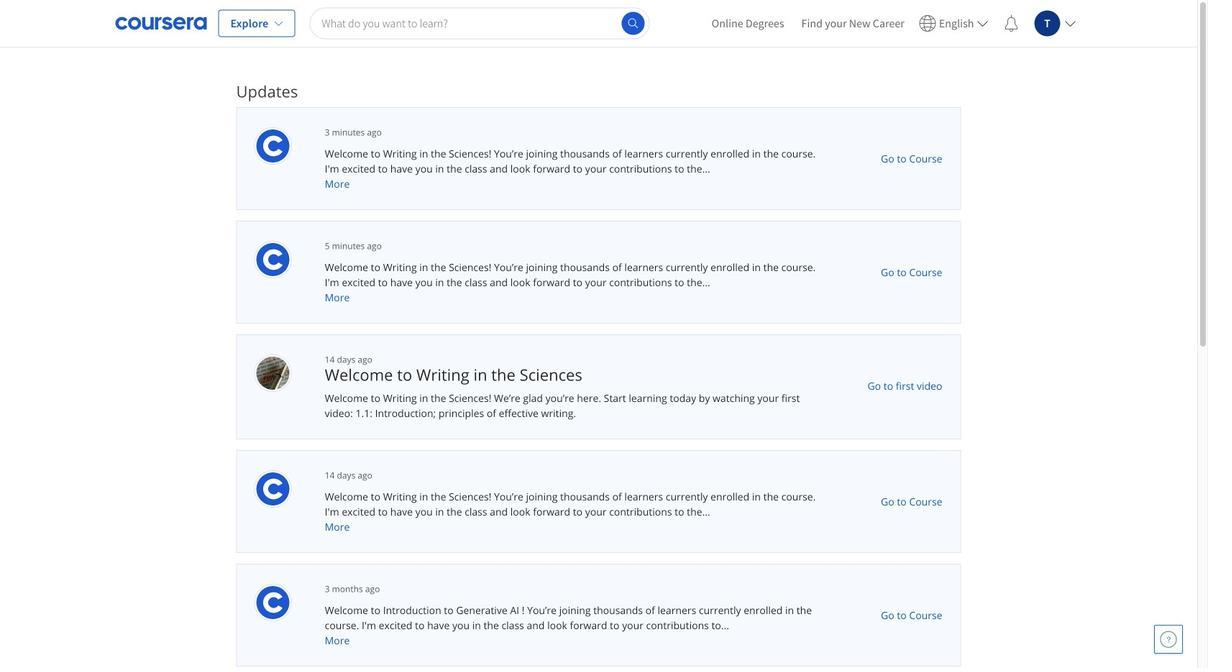 Task type: locate. For each thing, give the bounding box(es) containing it.
None search field
[[309, 8, 650, 39]]

help center image
[[1160, 631, 1177, 648]]



Task type: describe. For each thing, give the bounding box(es) containing it.
coursera image
[[115, 12, 207, 35]]

What do you want to learn? text field
[[309, 8, 650, 39]]



